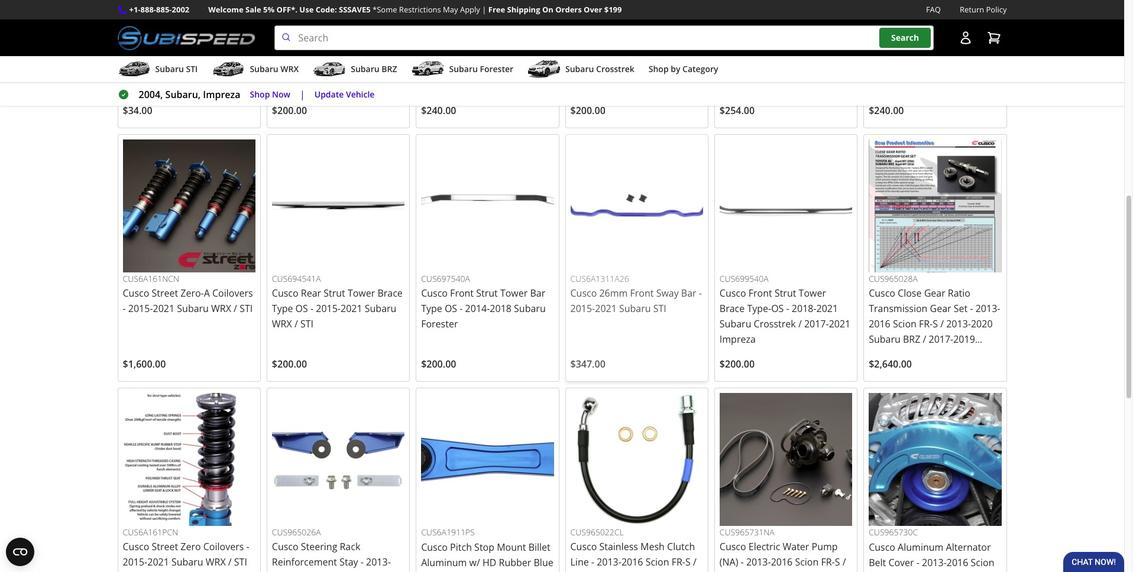 Task type: locate. For each thing, give the bounding box(es) containing it.
subaru inside the cusco power brace front member - 2002-2007 subaru wrx / sti
[[814, 64, 846, 77]]

rear up subaru forester
[[450, 49, 471, 62]]

cusco inside cus669311bj22 cusco rear adjustable sway bar 22mm - 2004-2007 subaru sti
[[869, 49, 896, 62]]

type down cus694541a at top left
[[272, 303, 293, 316]]

1 horizontal spatial sway
[[656, 287, 679, 300]]

0 horizontal spatial 22mm
[[516, 49, 544, 62]]

2014 up the update vehicle on the left of the page
[[341, 64, 362, 77]]

1 $240.00 from the left
[[421, 104, 456, 117]]

type left "ii" in the right top of the page
[[600, 49, 621, 62]]

shop
[[649, 63, 669, 75], [250, 89, 270, 100]]

2015- down cus694541a at top left
[[316, 303, 341, 316]]

use
[[300, 4, 314, 15]]

cus6a1311a26 cusco 26mm front sway bar - 2015-2021 subaru sti
[[571, 273, 702, 316]]

cusco down the cus697540a in the top left of the page
[[421, 287, 448, 300]]

ii
[[623, 49, 628, 62]]

1 vertical spatial brace
[[378, 287, 403, 300]]

2016 down transmission
[[869, 318, 891, 331]]

2 2007 from the left
[[790, 64, 812, 77]]

1 horizontal spatial aluminum
[[898, 541, 944, 554]]

2002- down power
[[765, 64, 790, 77]]

2015- down cus6a161pcn
[[123, 556, 147, 569]]

2015- down 'pitch'
[[427, 572, 451, 573]]

*some restrictions may apply | free shipping on orders over $199
[[373, 4, 622, 15]]

1 vertical spatial forester
[[421, 318, 458, 331]]

2 2002- from the left
[[765, 64, 790, 77]]

- inside cus699540a cusco front strut tower brace type-os  - 2018-2021 subaru crosstrek / 2017-2021 impreza
[[786, 303, 790, 316]]

2002- for cusco rear sway bar 22mm - 2002-2007 subaru wrx
[[421, 64, 446, 77]]

2007 inside cus669311bj22 cusco rear adjustable sway bar 22mm - 2004-2007 subaru sti
[[948, 64, 969, 77]]

0 horizontal spatial 2002-
[[421, 64, 446, 77]]

2002- inside cusco rear sway bar 22mm - 2002-2007 subaru wrx
[[421, 64, 446, 77]]

line
[[571, 556, 589, 569]]

1 vertical spatial 2014
[[325, 79, 347, 92]]

cusco up cap
[[123, 49, 149, 62]]

| right the "now"
[[300, 88, 305, 101]]

coilovers
[[212, 287, 253, 300], [203, 541, 244, 554]]

2 horizontal spatial brz
[[931, 572, 948, 573]]

2016 down stainless
[[622, 556, 643, 569]]

0 horizontal spatial aluminum
[[421, 556, 467, 569]]

1 horizontal spatial $240.00
[[869, 104, 904, 117]]

scion inside cus965022cl cusco stainless mesh clutch line - 2013-2016 scion fr-s / 2013-2020 subaru brz
[[646, 556, 669, 569]]

subaru inside "subaru brz" "dropdown button"
[[351, 63, 380, 75]]

2007 down adjustable
[[948, 64, 969, 77]]

return policy
[[960, 4, 1007, 15]]

subaru inside subaru wrx dropdown button
[[250, 63, 278, 75]]

2 $240.00 from the left
[[869, 104, 904, 117]]

2007 inside the cusco power brace front member - 2002-2007 subaru wrx / sti
[[790, 64, 812, 77]]

- inside cus965028a cusco close gear ratio transmission gear set - 2013- 2016 scion fr-s / 2013-2020 subaru brz / 2017-2019 toyota 86
[[970, 303, 973, 316]]

cus692
[[272, 35, 302, 46]]

cusco down cus6a1311a26
[[571, 287, 597, 300]]

bar for cus697540a cusco front strut tower bar type os - 2014-2018 subaru forester
[[530, 287, 546, 300]]

1 horizontal spatial 2017-
[[929, 333, 954, 346]]

2007 down cus672 492 fmlhd cusco power brace front member - subaru models (inc. 2002-2007 wrx/sti), image at the right
[[790, 64, 812, 77]]

scion down transmission
[[893, 318, 917, 331]]

- inside cusco rear sway bar 22mm - 2002-2007 subaru wrx
[[546, 49, 550, 62]]

zero-
[[181, 287, 204, 300]]

2013- down stainless
[[597, 556, 622, 569]]

subaru inside cus6a1311a26 cusco 26mm front sway bar - 2015-2021 subaru sti
[[619, 303, 651, 316]]

cusco down cus694541a at top left
[[272, 287, 299, 300]]

cusco down cus699540a
[[720, 287, 746, 300]]

subaru inside cus699540a cusco front strut tower brace type-os  - 2018-2021 subaru crosstrek / 2017-2021 impreza
[[720, 318, 752, 331]]

1 vertical spatial brz
[[903, 333, 921, 346]]

22mm inside cusco rear sway bar 22mm - 2002-2007 subaru wrx
[[516, 49, 544, 62]]

$199
[[604, 4, 622, 15]]

street down cus6a161pcn
[[152, 541, 178, 554]]

brz inside cus965730c cusco aluminum alternator belt cover - 2013-2016 scion fr-s / subaru brz
[[931, 572, 948, 573]]

sway inside cus669311bj22 cusco rear adjustable sway bar 22mm - 2004-2007 subaru sti
[[970, 49, 992, 62]]

2016 inside cus965730c cusco aluminum alternator belt cover - 2013-2016 scion fr-s / subaru brz
[[947, 556, 969, 569]]

cusco rear sway bar 22mm - 2002-2007 subaru wrx
[[421, 49, 550, 77]]

2 vertical spatial brz
[[931, 572, 948, 573]]

scion down water
[[795, 556, 819, 569]]

brz left a subaru forester thumbnail image
[[382, 63, 397, 75]]

shop left by
[[649, 63, 669, 75]]

2002- right a subaru crosstrek thumbnail image
[[571, 64, 595, 77]]

os inside cus697540a cusco front strut tower bar type os - 2014-2018 subaru forester
[[445, 303, 457, 316]]

0 horizontal spatial impreza
[[203, 88, 240, 101]]

1 vertical spatial 22mm
[[887, 64, 915, 77]]

s for cusco electric water pump (na) - 2013-2016 scion fr-s / 2013-2020 subaru brz
[[835, 556, 840, 569]]

bar for cus669311bj22 cusco rear adjustable sway bar 22mm - 2004-2007 subaru sti
[[869, 64, 884, 77]]

sti inside cusco type ii lower arm bar - 2002-2007 subaru wrx / sti
[[682, 64, 695, 77]]

brz down the alternator
[[931, 572, 948, 573]]

cusco down cus692
[[272, 49, 299, 62]]

fr- down reinforcement
[[322, 572, 336, 573]]

fr- down transmission
[[919, 318, 933, 331]]

1 2007 from the left
[[595, 64, 617, 77]]

search button
[[880, 28, 931, 48]]

1 vertical spatial coilovers
[[203, 541, 244, 554]]

cusco down restrictions
[[421, 49, 448, 62]]

cusco down cus669311bj22
[[869, 49, 896, 62]]

os left 2018-
[[771, 303, 784, 316]]

0 horizontal spatial brace
[[378, 287, 403, 300]]

2 street from the top
[[152, 541, 178, 554]]

2016 for cusco electric water pump (na) - 2013-2016 scion fr-s / 2013-2020 subaru brz
[[771, 556, 793, 569]]

| left free
[[482, 4, 486, 15]]

2013- right cover
[[922, 556, 947, 569]]

aluminum inside cus6a1911ps cusco pitch stop mount billet aluminum w/ hd rubber blue - 2015-2021 subaru wrx / s
[[421, 556, 467, 569]]

scion down the alternator
[[971, 556, 995, 569]]

os for cusco front strut tower brace type-os  - 2018-2021 subaru crosstrek / 2017-2021 impreza
[[771, 303, 784, 316]]

open widget image
[[6, 538, 34, 567]]

fr- inside cus965026a cusco steering rack reinforcement stay - 2013- 2016 scion fr-s / 2013-20
[[322, 572, 336, 573]]

0 vertical spatial 2014
[[341, 64, 362, 77]]

impreza down a subaru wrx thumbnail image
[[203, 88, 240, 101]]

cusco up belt
[[869, 541, 896, 554]]

rear inside cus692 541 a cusco rear strut tower bar type os - 2008-2014 subaru wrx / 2008-2014 sti
[[301, 49, 321, 62]]

arm
[[660, 49, 679, 62]]

2021
[[153, 303, 175, 316], [341, 303, 362, 316], [595, 303, 617, 316], [817, 303, 838, 316], [829, 318, 851, 331], [147, 556, 169, 569], [451, 572, 473, 573]]

0 horizontal spatial brz
[[382, 63, 397, 75]]

2013- down stay
[[350, 572, 374, 573]]

ratio
[[948, 287, 971, 300]]

cus6a1311a26
[[571, 273, 629, 284]]

1 vertical spatial a
[[204, 287, 210, 300]]

fr- down the clutch
[[672, 556, 686, 569]]

mount
[[497, 541, 526, 554]]

cusco for cusco rear strut tower brace type os - 2015-2021 subaru wrx / sti
[[272, 287, 299, 300]]

cusco inside cus6a1911ps cusco pitch stop mount billet aluminum w/ hd rubber blue - 2015-2021 subaru wrx / s
[[421, 541, 448, 554]]

forester left a subaru crosstrek thumbnail image
[[480, 63, 513, 75]]

|
[[482, 4, 486, 15], [300, 88, 305, 101]]

on
[[542, 4, 554, 15]]

os for cusco rear strut tower brace type os - 2015-2021 subaru wrx / sti
[[296, 303, 308, 316]]

shop now link
[[250, 88, 290, 101]]

2008- up update
[[316, 64, 341, 77]]

2007 inside cusco rear sway bar 22mm - 2002-2007 subaru wrx
[[446, 64, 468, 77]]

cus965022cl
[[571, 527, 624, 538]]

4 2007 from the left
[[948, 64, 969, 77]]

stay
[[340, 556, 358, 569]]

1 2002- from the left
[[571, 64, 595, 77]]

button image
[[959, 31, 973, 45]]

1 street from the top
[[152, 287, 178, 300]]

cusco up the "subaru crosstrek"
[[571, 49, 597, 62]]

fr- down pump
[[821, 556, 835, 569]]

cus666 311 bj22exp cusco rear sway bar 22mm - 2002-2007 subaru wrx, image
[[421, 0, 554, 34]]

2007
[[595, 64, 617, 77], [790, 64, 812, 77], [446, 64, 468, 77], [948, 64, 969, 77]]

scion inside cus965730c cusco aluminum alternator belt cover - 2013-2016 scion fr-s / subaru brz
[[971, 556, 995, 569]]

strut inside cus694541a cusco rear strut tower brace type os - 2015-2021 subaru wrx / sti
[[324, 287, 345, 300]]

tower
[[348, 49, 375, 62], [348, 287, 375, 300], [799, 287, 826, 300], [500, 287, 528, 300]]

22mm down shipping
[[516, 49, 544, 62]]

tower for cusco front strut tower bar type os - 2014-2018 subaru forester
[[500, 287, 528, 300]]

2020 up 2019
[[971, 318, 993, 331]]

brz up 86
[[903, 333, 921, 346]]

cusco for cusco close gear ratio transmission gear set - 2013- 2016 scion fr-s / 2013-2020 subaru brz / 2017-2019 toyota 86
[[869, 287, 896, 300]]

cusco for cusco pitch stop mount billet aluminum w/ hd rubber blue - 2015-2021 subaru wrx / s
[[421, 541, 448, 554]]

cusco inside cus6a161pcn cusco street zero coilovers - 2015-2021 subaru wrx / sti
[[123, 541, 149, 554]]

3 2002- from the left
[[421, 64, 446, 77]]

0 vertical spatial shop
[[649, 63, 669, 75]]

cusco down cus6a161ncn at the left of page
[[123, 287, 149, 300]]

strut for cusco front strut tower bar type os - 2014-2018 subaru forester
[[476, 287, 498, 300]]

faq
[[926, 4, 941, 15]]

0 horizontal spatial $240.00
[[421, 104, 456, 117]]

cusco inside cus965022cl cusco stainless mesh clutch line - 2013-2016 scion fr-s / 2013-2020 subaru brz
[[571, 541, 597, 554]]

/ inside cus965022cl cusco stainless mesh clutch line - 2013-2016 scion fr-s / 2013-2020 subaru brz
[[693, 556, 697, 569]]

1 horizontal spatial 2020
[[745, 572, 766, 573]]

0 vertical spatial crosstrek
[[596, 63, 635, 75]]

free
[[488, 4, 505, 15]]

sssave5
[[339, 4, 371, 15]]

0 vertical spatial 2017-
[[804, 318, 829, 331]]

coilovers right zero-
[[212, 287, 253, 300]]

0 vertical spatial brz
[[382, 63, 397, 75]]

cusco for cusco high pressure radiator cap - 2022-2024 subaru wrx
[[123, 49, 149, 62]]

2015- inside cus6a161pcn cusco street zero coilovers - 2015-2021 subaru wrx / sti
[[123, 556, 147, 569]]

fr- down belt
[[869, 572, 883, 573]]

cusco inside cus965730c cusco aluminum alternator belt cover - 2013-2016 scion fr-s / subaru brz
[[869, 541, 896, 554]]

over
[[584, 4, 602, 15]]

2018
[[490, 303, 512, 316]]

2021 inside cus6a1911ps cusco pitch stop mount billet aluminum w/ hd rubber blue - 2015-2021 subaru wrx / s
[[451, 572, 473, 573]]

1 vertical spatial aluminum
[[421, 556, 467, 569]]

0 vertical spatial a
[[320, 35, 325, 46]]

22mm down cus669311bj22
[[887, 64, 915, 77]]

0 horizontal spatial 2017-
[[804, 318, 829, 331]]

impreza down type-
[[720, 333, 756, 346]]

/ inside cus6a161pcn cusco street zero coilovers - 2015-2021 subaru wrx / sti
[[228, 556, 232, 569]]

subaru inside cusco type ii lower arm bar - 2002-2007 subaru wrx / sti
[[619, 64, 651, 77]]

1 vertical spatial impreza
[[720, 333, 756, 346]]

0 vertical spatial 22mm
[[516, 49, 544, 62]]

2 horizontal spatial sway
[[970, 49, 992, 62]]

wrx inside cus6a161ncn cusco street zero-a coilovers - 2015-2021 subaru wrx / sti
[[211, 303, 231, 316]]

subaru sti
[[155, 63, 198, 75]]

update
[[315, 89, 344, 100]]

2022-
[[148, 64, 172, 77]]

0 vertical spatial aluminum
[[898, 541, 944, 554]]

crosstrek down "ii" in the right top of the page
[[596, 63, 635, 75]]

/ inside cus699540a cusco front strut tower brace type-os  - 2018-2021 subaru crosstrek / 2017-2021 impreza
[[799, 318, 802, 331]]

cus697 540 a cusco front strut tower bar type os - 2014+ forester, image
[[421, 140, 554, 273]]

cus6a1 61n cn cusco street zero-a coilovers - 2015+ wrx / 2015+ sti, image
[[123, 140, 255, 272]]

gear left set
[[930, 303, 952, 316]]

subaru wrx
[[250, 63, 299, 75]]

1 vertical spatial shop
[[250, 89, 270, 100]]

shop by category
[[649, 63, 718, 75]]

os for cusco front strut tower bar type os - 2014-2018 subaru forester
[[445, 303, 457, 316]]

aluminum up cover
[[898, 541, 944, 554]]

subaru,
[[165, 88, 201, 101]]

cus965 731 na cusco electric water pump (na) - 2013+ ft86, image
[[720, 394, 853, 526]]

0 horizontal spatial sway
[[473, 49, 496, 62]]

cus965026a cusco steering rack reinforcement stay - 2013- 2016 scion fr-s / 2013-20
[[272, 527, 396, 573]]

aluminum
[[898, 541, 944, 554], [421, 556, 467, 569]]

2013- down the (na)
[[720, 572, 745, 573]]

1 horizontal spatial brace
[[720, 303, 745, 316]]

+1-
[[129, 4, 141, 15]]

strut for cusco front strut tower brace type-os  - 2018-2021 subaru crosstrek / 2017-2021 impreza
[[775, 287, 796, 300]]

2015-
[[128, 303, 153, 316], [316, 303, 341, 316], [571, 303, 595, 316], [123, 556, 147, 569], [427, 572, 451, 573]]

22mm inside cus669311bj22 cusco rear adjustable sway bar 22mm - 2004-2007 subaru sti
[[887, 64, 915, 77]]

cus965731na cusco electric water pump (na) - 2013-2016 scion fr-s / 2013-2020 subaru brz
[[720, 527, 846, 573]]

bar inside cusco type ii lower arm bar - 2002-2007 subaru wrx / sti
[[681, 49, 697, 62]]

2013- down 'electric'
[[746, 556, 771, 569]]

bar
[[378, 49, 393, 62], [681, 49, 697, 62], [498, 49, 513, 62], [869, 64, 884, 77], [681, 287, 697, 300], [530, 287, 546, 300]]

2020 down 'electric'
[[745, 572, 766, 573]]

cusco up line
[[571, 541, 597, 554]]

- inside cus669311bj22 cusco rear adjustable sway bar 22mm - 2004-2007 subaru sti
[[918, 64, 921, 77]]

0 horizontal spatial |
[[300, 88, 305, 101]]

2020 down stainless
[[595, 572, 617, 573]]

1 horizontal spatial a
[[320, 35, 325, 46]]

0 horizontal spatial crosstrek
[[596, 63, 635, 75]]

cusco for cusco steering rack reinforcement stay - 2013- 2016 scion fr-s / 2013-20
[[272, 541, 299, 554]]

2016 down the alternator
[[947, 556, 969, 569]]

cus694541a cusco rear strut tower brace type os - 2015-2021 subaru wrx / sti
[[272, 273, 403, 331]]

1 vertical spatial |
[[300, 88, 305, 101]]

os left a subaru brz thumbnail image
[[296, 64, 308, 77]]

off*.
[[277, 4, 298, 15]]

s for cusco stainless mesh clutch line - 2013-2016 scion fr-s / 2013-2020 subaru brz
[[686, 556, 691, 569]]

rear down 541 on the left top of page
[[301, 49, 321, 62]]

front down cus672 492 fmlhd cusco power brace front member - subaru models (inc. 2002-2007 wrx/sti), image at the right
[[807, 49, 830, 62]]

- inside cus965731na cusco electric water pump (na) - 2013-2016 scion fr-s / 2013-2020 subaru brz
[[741, 556, 744, 569]]

2020 inside cus965731na cusco electric water pump (na) - 2013-2016 scion fr-s / 2013-2020 subaru brz
[[745, 572, 766, 573]]

2 horizontal spatial 2002-
[[765, 64, 790, 77]]

0 horizontal spatial 2020
[[595, 572, 617, 573]]

cusco inside cusco rear sway bar 22mm - 2002-2007 subaru wrx
[[421, 49, 448, 62]]

strut inside cus697540a cusco front strut tower bar type os - 2014-2018 subaru forester
[[476, 287, 498, 300]]

scion down reinforcement
[[296, 572, 320, 573]]

coilovers right zero
[[203, 541, 244, 554]]

cus965022cl cusco stainless mesh clutch line - 2013-2016 scion fr-s / 2013-2020 subaru brz
[[571, 527, 697, 573]]

2 vertical spatial brace
[[720, 303, 745, 316]]

apply
[[460, 4, 480, 15]]

2007 down search input field
[[595, 64, 617, 77]]

2014 down a subaru brz thumbnail image
[[325, 79, 347, 92]]

rear inside cus694541a cusco rear strut tower brace type os - 2015-2021 subaru wrx / sti
[[301, 287, 321, 300]]

a subaru forester thumbnail image image
[[411, 60, 445, 78]]

cus699 540 a cusco front strut tower brace type-os, image
[[720, 140, 853, 272]]

cusco down cus6a161pcn
[[123, 541, 149, 554]]

2016 for cusco aluminum alternator belt cover - 2013-2016 scion fr-s / subaru brz
[[947, 556, 969, 569]]

subaru crosstrek
[[566, 63, 635, 75]]

/ inside cusco type ii lower arm bar - 2002-2007 subaru wrx / sti
[[676, 64, 680, 77]]

scion for cusco steering rack reinforcement stay - 2013- 2016 scion fr-s / 2013-20
[[296, 572, 320, 573]]

a
[[320, 35, 325, 46], [204, 287, 210, 300]]

1 horizontal spatial |
[[482, 4, 486, 15]]

strut inside cus699540a cusco front strut tower brace type-os  - 2018-2021 subaru crosstrek / 2017-2021 impreza
[[775, 287, 796, 300]]

sway right 26mm
[[656, 287, 679, 300]]

tower inside cus697540a cusco front strut tower bar type os - 2014-2018 subaru forester
[[500, 287, 528, 300]]

forester down the cus697540a in the top left of the page
[[421, 318, 458, 331]]

1 horizontal spatial 2002-
[[571, 64, 595, 77]]

cus965 730 c cusco aluminum alternator belt cover - 2013+ ft86, image
[[869, 394, 1002, 526]]

rubber
[[499, 556, 531, 569]]

1 horizontal spatial brz
[[903, 333, 921, 346]]

cusco up member
[[720, 49, 746, 62]]

water
[[783, 541, 809, 554]]

2016 down water
[[771, 556, 793, 569]]

crosstrek down type-
[[754, 318, 796, 331]]

- inside cus692 541 a cusco rear strut tower bar type os - 2008-2014 subaru wrx / 2008-2014 sti
[[311, 64, 314, 77]]

steering
[[301, 541, 337, 554]]

front inside cus6a1311a26 cusco 26mm front sway bar - 2015-2021 subaru sti
[[630, 287, 654, 300]]

2016 for cusco stainless mesh clutch line - 2013-2016 scion fr-s / 2013-2020 subaru brz
[[622, 556, 643, 569]]

cusco up the (na)
[[720, 541, 746, 554]]

885-
[[156, 4, 172, 15]]

sway for cusco rear adjustable sway bar 22mm - 2004-2007 subaru sti
[[970, 49, 992, 62]]

1 horizontal spatial 22mm
[[887, 64, 915, 77]]

$200.00 for cus699540a
[[720, 358, 755, 371]]

scion down mesh
[[646, 556, 669, 569]]

2013- down line
[[571, 572, 595, 573]]

0 horizontal spatial a
[[204, 287, 210, 300]]

cus6a1911ps cusco pitch stop mount billet aluminum w/ hd rubber blue - 2015-2021 subaru wrx / s
[[421, 527, 554, 573]]

0 vertical spatial coilovers
[[212, 287, 253, 300]]

forester inside cus697540a cusco front strut tower bar type os - 2014-2018 subaru forester
[[421, 318, 458, 331]]

rear down cus669311bj22
[[898, 49, 918, 62]]

front inside cus697540a cusco front strut tower bar type os - 2014-2018 subaru forester
[[450, 287, 474, 300]]

2002- inside the cusco power brace front member - 2002-2007 subaru wrx / sti
[[765, 64, 790, 77]]

$34.00
[[123, 104, 152, 117]]

cap
[[123, 64, 140, 77]]

cusco down cus965026a at the bottom left
[[272, 541, 299, 554]]

s inside cus965026a cusco steering rack reinforcement stay - 2013- 2016 scion fr-s / 2013-20
[[336, 572, 341, 573]]

2007 right a subaru forester thumbnail image
[[446, 64, 468, 77]]

strut inside cus692 541 a cusco rear strut tower bar type os - 2008-2014 subaru wrx / 2008-2014 sti
[[324, 49, 345, 62]]

restrictions
[[399, 4, 441, 15]]

- inside cus694541a cusco rear strut tower brace type os - 2015-2021 subaru wrx / sti
[[311, 303, 314, 316]]

power
[[749, 49, 777, 62]]

2015- down cus6a1311a26
[[571, 303, 595, 316]]

- inside cus965022cl cusco stainless mesh clutch line - 2013-2016 scion fr-s / 2013-2020 subaru brz
[[591, 556, 595, 569]]

2020 inside cus965028a cusco close gear ratio transmission gear set - 2013- 2016 scion fr-s / 2013-2020 subaru brz / 2017-2019 toyota 86
[[971, 318, 993, 331]]

impreza
[[203, 88, 240, 101], [720, 333, 756, 346]]

gear
[[924, 287, 946, 300], [930, 303, 952, 316]]

subaru inside cusco rear sway bar 22mm - 2002-2007 subaru wrx
[[470, 64, 502, 77]]

s for cusco aluminum alternator belt cover - 2013-2016 scion fr-s / subaru brz
[[883, 572, 888, 573]]

bar inside cus697540a cusco front strut tower bar type os - 2014-2018 subaru forester
[[530, 287, 546, 300]]

vehicle
[[346, 89, 375, 100]]

os down cus694541a at top left
[[296, 303, 308, 316]]

1 vertical spatial street
[[152, 541, 178, 554]]

os inside cus699540a cusco front strut tower brace type-os  - 2018-2021 subaru crosstrek / 2017-2021 impreza
[[771, 303, 784, 316]]

gear left ratio
[[924, 287, 946, 300]]

2016 down reinforcement
[[272, 572, 294, 573]]

pressure
[[174, 49, 213, 62]]

subaru
[[155, 63, 184, 75], [250, 63, 278, 75], [351, 63, 380, 75], [449, 63, 478, 75], [566, 63, 594, 75], [197, 64, 228, 77], [365, 64, 397, 77], [619, 64, 651, 77], [814, 64, 846, 77], [470, 64, 502, 77], [869, 79, 901, 92], [177, 303, 209, 316], [365, 303, 397, 316], [619, 303, 651, 316], [514, 303, 546, 316], [720, 318, 752, 331], [869, 333, 901, 346], [172, 556, 203, 569], [619, 572, 651, 573], [769, 572, 800, 573], [476, 572, 507, 573], [896, 572, 928, 573]]

1 horizontal spatial shop
[[649, 63, 669, 75]]

street down cus6a161ncn at the left of page
[[152, 287, 178, 300]]

front up 2014-
[[450, 287, 474, 300]]

2013- inside cus965730c cusco aluminum alternator belt cover - 2013-2016 scion fr-s / subaru brz
[[922, 556, 947, 569]]

2013-
[[976, 303, 1001, 316], [947, 318, 971, 331], [366, 556, 391, 569], [597, 556, 622, 569], [746, 556, 771, 569], [922, 556, 947, 569], [350, 572, 374, 573], [571, 572, 595, 573], [720, 572, 745, 573]]

$200.00
[[272, 104, 307, 117], [571, 104, 606, 117], [272, 358, 307, 371], [421, 358, 456, 371], [720, 358, 755, 371]]

wrx inside cus694541a cusco rear strut tower brace type os - 2015-2021 subaru wrx / sti
[[272, 318, 292, 331]]

1 horizontal spatial forester
[[480, 63, 513, 75]]

brace for cusco front strut tower brace type-os  - 2018-2021 subaru crosstrek / 2017-2021 impreza
[[720, 303, 745, 316]]

tower for cusco rear strut tower brace type os - 2015-2021 subaru wrx / sti
[[348, 287, 375, 300]]

2 horizontal spatial 2020
[[971, 318, 993, 331]]

2002- inside cusco type ii lower arm bar - 2002-2007 subaru wrx / sti
[[571, 64, 595, 77]]

os left 2014-
[[445, 303, 457, 316]]

type down the cus697540a in the top left of the page
[[421, 303, 442, 316]]

front right 26mm
[[630, 287, 654, 300]]

street inside cus6a161ncn cusco street zero-a coilovers - 2015-2021 subaru wrx / sti
[[152, 287, 178, 300]]

shipping
[[507, 4, 540, 15]]

sti
[[186, 63, 198, 75], [682, 64, 695, 77], [349, 79, 362, 92], [748, 79, 761, 92], [903, 79, 916, 92], [240, 303, 253, 316], [654, 303, 667, 316], [300, 318, 313, 331], [234, 556, 247, 569]]

2 horizontal spatial brace
[[779, 49, 804, 62]]

rear
[[301, 49, 321, 62], [450, 49, 471, 62], [898, 49, 918, 62], [301, 287, 321, 300]]

2016 inside cus965731na cusco electric water pump (na) - 2013-2016 scion fr-s / 2013-2020 subaru brz
[[771, 556, 793, 569]]

type inside cus697540a cusco front strut tower bar type os - 2014-2018 subaru forester
[[421, 303, 442, 316]]

2002- left subaru forester
[[421, 64, 446, 77]]

1 horizontal spatial impreza
[[720, 333, 756, 346]]

pump
[[812, 541, 838, 554]]

2017- down ratio
[[929, 333, 954, 346]]

type-
[[747, 303, 771, 316]]

shop left the "now"
[[250, 89, 270, 100]]

/ inside cus6a161ncn cusco street zero-a coilovers - 2015-2021 subaru wrx / sti
[[234, 303, 237, 316]]

aluminum down 'pitch'
[[421, 556, 467, 569]]

0 vertical spatial street
[[152, 287, 178, 300]]

cusco down cus6a1911ps
[[421, 541, 448, 554]]

lower
[[631, 49, 658, 62]]

strut
[[324, 49, 345, 62], [324, 287, 345, 300], [775, 287, 796, 300], [476, 287, 498, 300]]

scion inside cus965731na cusco electric water pump (na) - 2013-2016 scion fr-s / 2013-2020 subaru brz
[[795, 556, 819, 569]]

1 vertical spatial crosstrek
[[754, 318, 796, 331]]

rear down cus694541a at top left
[[301, 287, 321, 300]]

0 horizontal spatial forester
[[421, 318, 458, 331]]

2020 for cusco stainless mesh clutch line - 2013-2016 scion fr-s / 2013-2020 subaru brz
[[595, 572, 617, 573]]

2017- down 2018-
[[804, 318, 829, 331]]

bar inside cus669311bj22 cusco rear adjustable sway bar 22mm - 2004-2007 subaru sti
[[869, 64, 884, 77]]

1 vertical spatial 2017-
[[929, 333, 954, 346]]

cusco inside cus6a1311a26 cusco 26mm front sway bar - 2015-2021 subaru sti
[[571, 287, 597, 300]]

0 vertical spatial forester
[[480, 63, 513, 75]]

2008- down a subaru brz thumbnail image
[[300, 79, 325, 92]]

s inside cus965028a cusco close gear ratio transmission gear set - 2013- 2016 scion fr-s / 2013-2020 subaru brz / 2017-2019 toyota 86
[[933, 318, 938, 331]]

subispeed logo image
[[117, 26, 255, 50]]

sway up subaru forester
[[473, 49, 496, 62]]

crosstrek
[[596, 63, 635, 75], [754, 318, 796, 331]]

set
[[954, 303, 968, 316]]

front up type-
[[749, 287, 772, 300]]

shop by category button
[[649, 59, 718, 82]]

1 horizontal spatial crosstrek
[[754, 318, 796, 331]]

os inside cus692 541 a cusco rear strut tower bar type os - 2008-2014 subaru wrx / 2008-2014 sti
[[296, 64, 308, 77]]

0 horizontal spatial shop
[[250, 89, 270, 100]]

0 vertical spatial brace
[[779, 49, 804, 62]]

cus666 477 a cusco type ii lower arm bar - subaru models inc. 2002-2007 wrx/sti, image
[[571, 0, 703, 34]]

wrx
[[281, 63, 299, 75], [231, 64, 251, 77], [654, 64, 674, 77], [504, 64, 524, 77], [272, 79, 292, 92], [720, 79, 740, 92], [211, 303, 231, 316], [272, 318, 292, 331], [206, 556, 226, 569], [510, 572, 530, 573]]

tower inside cus699540a cusco front strut tower brace type-os  - 2018-2021 subaru crosstrek / 2017-2021 impreza
[[799, 287, 826, 300]]

subaru inside cus694541a cusco rear strut tower brace type os - 2015-2021 subaru wrx / sti
[[365, 303, 397, 316]]

cusco inside cus00b050a13 cusco high pressure radiator cap - 2022-2024 subaru wrx
[[123, 49, 149, 62]]

2016 inside cus965022cl cusco stainless mesh clutch line - 2013-2016 scion fr-s / 2013-2020 subaru brz
[[622, 556, 643, 569]]

3 2007 from the left
[[446, 64, 468, 77]]



Task type: vqa. For each thing, say whether or not it's contained in the screenshot.
shop related to Shop Now
yes



Task type: describe. For each thing, give the bounding box(es) containing it.
aluminum inside cus965730c cusco aluminum alternator belt cover - 2013-2016 scion fr-s / subaru brz
[[898, 541, 944, 554]]

scion inside cus965028a cusco close gear ratio transmission gear set - 2013- 2016 scion fr-s / 2013-2020 subaru brz / 2017-2019 toyota 86
[[893, 318, 917, 331]]

update vehicle button
[[315, 88, 375, 101]]

2019
[[954, 333, 975, 346]]

bar for cus6a1311a26 cusco 26mm front sway bar - 2015-2021 subaru sti
[[681, 287, 697, 300]]

5%
[[263, 4, 275, 15]]

cus669 311 bj22 cusco rear adjustable sway bar 22mm - 2004-2007 subaru sti, image
[[869, 0, 1002, 34]]

subaru inside cus6a161pcn cusco street zero coilovers - 2015-2021 subaru wrx / sti
[[172, 556, 203, 569]]

zero
[[181, 541, 201, 554]]

transmission
[[869, 303, 928, 316]]

$1,600.00
[[123, 358, 166, 371]]

scion for cusco aluminum alternator belt cover - 2013-2016 scion fr-s / subaru brz
[[971, 556, 995, 569]]

subaru forester button
[[411, 59, 513, 82]]

clutch
[[667, 541, 695, 554]]

sti inside cus694541a cusco rear strut tower brace type os - 2015-2021 subaru wrx / sti
[[300, 318, 313, 331]]

faq link
[[926, 4, 941, 16]]

2014-
[[465, 303, 490, 316]]

crosstrek inside cus699540a cusco front strut tower brace type-os  - 2018-2021 subaru crosstrek / 2017-2021 impreza
[[754, 318, 796, 331]]

2013- right stay
[[366, 556, 391, 569]]

cus692 541 a cusco rear strut tower bar type os - 2014+ forester, image
[[272, 0, 405, 34]]

1 vertical spatial 2008-
[[300, 79, 325, 92]]

sti inside cus6a1311a26 cusco 26mm front sway bar - 2015-2021 subaru sti
[[654, 303, 667, 316]]

subaru sti button
[[117, 59, 198, 82]]

scion for cusco stainless mesh clutch line - 2013-2016 scion fr-s / 2013-2020 subaru brz
[[646, 556, 669, 569]]

category
[[683, 63, 718, 75]]

toyota
[[869, 349, 899, 362]]

welcome
[[208, 4, 244, 15]]

+1-888-885-2002 link
[[129, 4, 189, 16]]

search input field
[[274, 26, 934, 50]]

cus965028a cusco close gear ratio transmission gear set - 2013- 2016 scion fr-s / 2013-2020 subaru brz / 2017-2019 toyota 86
[[869, 273, 1001, 362]]

adjustable
[[921, 49, 967, 62]]

cus6a1911ps
[[421, 527, 475, 538]]

- inside the cusco power brace front member - 2002-2007 subaru wrx / sti
[[760, 64, 763, 77]]

stainless
[[600, 541, 638, 554]]

(na)
[[720, 556, 739, 569]]

cus965026a
[[272, 527, 321, 538]]

888-
[[141, 4, 156, 15]]

2015- inside cus6a161ncn cusco street zero-a coilovers - 2015-2021 subaru wrx / sti
[[128, 303, 153, 316]]

cus692 541 a cusco rear strut tower bar type os - 2008-2014 subaru wrx / 2008-2014 sti
[[272, 35, 397, 92]]

a inside cus692 541 a cusco rear strut tower bar type os - 2008-2014 subaru wrx / 2008-2014 sti
[[320, 35, 325, 46]]

brz inside cus965028a cusco close gear ratio transmission gear set - 2013- 2016 scion fr-s / 2013-2020 subaru brz / 2017-2019 toyota 86
[[903, 333, 921, 346]]

shop for shop now
[[250, 89, 270, 100]]

cus694541a
[[272, 273, 321, 284]]

cusco inside the cusco power brace front member - 2002-2007 subaru wrx / sti
[[720, 49, 746, 62]]

hd
[[483, 556, 497, 569]]

policy
[[986, 4, 1007, 15]]

541
[[304, 35, 318, 46]]

2007 inside cusco type ii lower arm bar - 2002-2007 subaru wrx / sti
[[595, 64, 617, 77]]

front inside cus699540a cusco front strut tower brace type-os  - 2018-2021 subaru crosstrek / 2017-2021 impreza
[[749, 287, 772, 300]]

2016 inside cus965028a cusco close gear ratio transmission gear set - 2013- 2016 scion fr-s / 2013-2020 subaru brz / 2017-2019 toyota 86
[[869, 318, 891, 331]]

wrx inside cusco rear sway bar 22mm - 2002-2007 subaru wrx
[[504, 64, 524, 77]]

cusco for cusco 26mm front sway bar - 2015-2021 subaru sti
[[571, 287, 597, 300]]

cusco inside cus692 541 a cusco rear strut tower bar type os - 2008-2014 subaru wrx / 2008-2014 sti
[[272, 49, 299, 62]]

street for subaru
[[152, 541, 178, 554]]

2021 inside cus6a1311a26 cusco 26mm front sway bar - 2015-2021 subaru sti
[[595, 303, 617, 316]]

cus00b 050 a13 cusco high pressure radiator cap - 2015+ wrx  / 2015+ sti, image
[[123, 0, 255, 34]]

sti inside cus6a161ncn cusco street zero-a coilovers - 2015-2021 subaru wrx / sti
[[240, 303, 253, 316]]

sway inside cusco rear sway bar 22mm - 2002-2007 subaru wrx
[[473, 49, 496, 62]]

fr- for cusco steering rack reinforcement stay - 2013- 2016 scion fr-s / 2013-20
[[322, 572, 336, 573]]

- inside cus697540a cusco front strut tower bar type os - 2014-2018 subaru forester
[[460, 303, 463, 316]]

wrx inside the cusco power brace front member - 2002-2007 subaru wrx / sti
[[720, 79, 740, 92]]

/ inside cus692 541 a cusco rear strut tower bar type os - 2008-2014 subaru wrx / 2008-2014 sti
[[295, 79, 298, 92]]

a subaru brz thumbnail image image
[[313, 60, 346, 78]]

crosstrek inside dropdown button
[[596, 63, 635, 75]]

sale
[[246, 4, 261, 15]]

s for cusco steering rack reinforcement stay - 2013- 2016 scion fr-s / 2013-20
[[336, 572, 341, 573]]

0 vertical spatial 2008-
[[316, 64, 341, 77]]

+1-888-885-2002
[[129, 4, 189, 15]]

sway for cusco 26mm front sway bar - 2015-2021 subaru sti
[[656, 287, 679, 300]]

cus965028a
[[869, 273, 918, 284]]

- inside cus6a1911ps cusco pitch stop mount billet aluminum w/ hd rubber blue - 2015-2021 subaru wrx / s
[[421, 572, 424, 573]]

2004,
[[139, 88, 163, 101]]

wrx inside cus00b050a13 cusco high pressure radiator cap - 2022-2024 subaru wrx
[[231, 64, 251, 77]]

cus965 028 a cusco close gear ratio transmission gear set - 2013+ ft86, image
[[869, 140, 1002, 273]]

$240.00 for cusco rear sway bar 22mm - 2002-2007 subaru wrx
[[421, 104, 456, 117]]

2017- inside cus699540a cusco front strut tower brace type-os  - 2018-2021 subaru crosstrek / 2017-2021 impreza
[[804, 318, 829, 331]]

cus697540a cusco front strut tower bar type os - 2014-2018 subaru forester
[[421, 273, 546, 331]]

86
[[902, 349, 912, 362]]

stop
[[474, 541, 495, 554]]

member
[[720, 64, 757, 77]]

a subaru crosstrek thumbnail image image
[[528, 60, 561, 78]]

$254.00
[[720, 104, 755, 117]]

subaru inside cus965731na cusco electric water pump (na) - 2013-2016 scion fr-s / 2013-2020 subaru brz
[[769, 572, 800, 573]]

return
[[960, 4, 984, 15]]

impreza inside cus699540a cusco front strut tower brace type-os  - 2018-2021 subaru crosstrek / 2017-2021 impreza
[[720, 333, 756, 346]]

cus965 022 cl cusco stainless mesh clutch line - 2013+ ft86, image
[[571, 394, 703, 526]]

fr- for cusco stainless mesh clutch line - 2013-2016 scion fr-s / 2013-2020 subaru brz
[[672, 556, 686, 569]]

0 vertical spatial |
[[482, 4, 486, 15]]

a inside cus6a161ncn cusco street zero-a coilovers - 2015-2021 subaru wrx / sti
[[204, 287, 210, 300]]

subaru wrx button
[[212, 59, 299, 82]]

1 vertical spatial gear
[[930, 303, 952, 316]]

cus965 026 a cusco steering rack reinforcement stay - 2013+ ft86, image
[[272, 394, 405, 526]]

cusco for cusco electric water pump (na) - 2013-2016 scion fr-s / 2013-2020 subaru brz
[[720, 541, 746, 554]]

subaru inside subaru crosstrek dropdown button
[[566, 63, 594, 75]]

cus694 541 a cusco rear strut tower brace type os - 2015+ wrx / 2015+ sti, image
[[272, 140, 405, 272]]

cusco for cusco stainless mesh clutch line - 2013-2016 scion fr-s / 2013-2020 subaru brz
[[571, 541, 597, 554]]

fr- for cusco aluminum alternator belt cover - 2013-2016 scion fr-s / subaru brz
[[869, 572, 883, 573]]

subaru crosstrek button
[[528, 59, 635, 82]]

- inside cus6a161pcn cusco street zero coilovers - 2015-2021 subaru wrx / sti
[[246, 541, 249, 554]]

0 vertical spatial impreza
[[203, 88, 240, 101]]

subaru inside cus965730c cusco aluminum alternator belt cover - 2013-2016 scion fr-s / subaru brz
[[896, 572, 928, 573]]

- inside cus965730c cusco aluminum alternator belt cover - 2013-2016 scion fr-s / subaru brz
[[917, 556, 920, 569]]

2021 inside cus6a161ncn cusco street zero-a coilovers - 2015-2021 subaru wrx / sti
[[153, 303, 175, 316]]

$240.00 for cus669311bj22
[[869, 104, 904, 117]]

wrx inside dropdown button
[[281, 63, 299, 75]]

cusco for cusco front strut tower bar type os - 2014-2018 subaru forester
[[421, 287, 448, 300]]

- inside cus6a1311a26 cusco 26mm front sway bar - 2015-2021 subaru sti
[[699, 287, 702, 300]]

a subaru wrx thumbnail image image
[[212, 60, 245, 78]]

may
[[443, 4, 458, 15]]

code:
[[316, 4, 337, 15]]

$200.00 for cus694541a
[[272, 358, 307, 371]]

welcome sale 5% off*. use code: sssave5
[[208, 4, 371, 15]]

brace for cusco rear strut tower brace type os - 2015-2021 subaru wrx / sti
[[378, 287, 403, 300]]

$200.00 for cusco type ii lower arm bar - 2002-2007 subaru wrx / sti
[[571, 104, 606, 117]]

by
[[671, 63, 681, 75]]

cus6a161pcn cusco street zero coilovers - 2015-2021 subaru wrx / sti
[[123, 527, 249, 569]]

cus699540a cusco front strut tower brace type-os  - 2018-2021 subaru crosstrek / 2017-2021 impreza
[[720, 273, 851, 346]]

wrx inside cus692 541 a cusco rear strut tower bar type os - 2008-2014 subaru wrx / 2008-2014 sti
[[272, 79, 292, 92]]

subaru inside cus692 541 a cusco rear strut tower bar type os - 2008-2014 subaru wrx / 2008-2014 sti
[[365, 64, 397, 77]]

cus965730c
[[869, 527, 918, 538]]

cusco type ii lower arm bar - 2002-2007 subaru wrx / sti
[[571, 49, 702, 77]]

cus6a161ncn
[[123, 273, 179, 284]]

2016 for cusco steering rack reinforcement stay - 2013- 2016 scion fr-s / 2013-20
[[272, 572, 294, 573]]

cus6a1 911 ps cusco pitch stop mount billet aluminum w/ hd rubber blue - 15+ wrx / sti / 14-18 forester, image
[[421, 394, 554, 526]]

0 vertical spatial gear
[[924, 287, 946, 300]]

cus669311bj22 cusco rear adjustable sway bar 22mm - 2004-2007 subaru sti
[[869, 35, 992, 92]]

cus669311bj22
[[869, 35, 930, 46]]

2017- inside cus965028a cusco close gear ratio transmission gear set - 2013- 2016 scion fr-s / 2013-2020 subaru brz / 2017-2019 toyota 86
[[929, 333, 954, 346]]

/ inside cus965730c cusco aluminum alternator belt cover - 2013-2016 scion fr-s / subaru brz
[[891, 572, 894, 573]]

2015- inside cus6a1911ps cusco pitch stop mount billet aluminum w/ hd rubber blue - 2015-2021 subaru wrx / s
[[427, 572, 451, 573]]

2021 inside cus6a161pcn cusco street zero coilovers - 2015-2021 subaru wrx / sti
[[147, 556, 169, 569]]

2013- down set
[[947, 318, 971, 331]]

bar for cusco type ii lower arm bar - 2002-2007 subaru wrx / sti
[[681, 49, 697, 62]]

brace inside the cusco power brace front member - 2002-2007 subaru wrx / sti
[[779, 49, 804, 62]]

cusco for cusco street zero-a coilovers - 2015-2021 subaru wrx / sti
[[123, 287, 149, 300]]

2002- for cusco power brace front member - 2002-2007 subaru wrx / sti
[[765, 64, 790, 77]]

forester inside dropdown button
[[480, 63, 513, 75]]

subaru inside subaru forester dropdown button
[[449, 63, 478, 75]]

subaru inside dropdown button
[[155, 63, 184, 75]]

subaru brz button
[[313, 59, 397, 82]]

brz inside "dropdown button"
[[382, 63, 397, 75]]

/ inside cus965731na cusco electric water pump (na) - 2013-2016 scion fr-s / 2013-2020 subaru brz
[[843, 556, 846, 569]]

shop for shop by category
[[649, 63, 669, 75]]

subaru inside cus697540a cusco front strut tower bar type os - 2014-2018 subaru forester
[[514, 303, 546, 316]]

cusco for cusco front strut tower brace type-os  - 2018-2021 subaru crosstrek / 2017-2021 impreza
[[720, 287, 746, 300]]

$200.00 for cus692 541 a
[[272, 104, 307, 117]]

cus697540a
[[421, 273, 470, 284]]

a subaru sti thumbnail image image
[[117, 60, 151, 78]]

cus6a1 311 a26 cusco 26mm front sway bar - 2015+ sti, image
[[571, 140, 703, 272]]

sti inside dropdown button
[[186, 63, 198, 75]]

cus6a161pcn
[[123, 527, 178, 538]]

cusco power brace front member - 2002-2007 subaru wrx / sti
[[720, 49, 846, 92]]

cus965730c cusco aluminum alternator belt cover - 2013-2016 scion fr-s / subaru brz
[[869, 527, 995, 573]]

/ inside the cusco power brace front member - 2002-2007 subaru wrx / sti
[[742, 79, 746, 92]]

tower for cusco front strut tower brace type-os  - 2018-2021 subaru crosstrek / 2017-2021 impreza
[[799, 287, 826, 300]]

type inside cus694541a cusco rear strut tower brace type os - 2015-2021 subaru wrx / sti
[[272, 303, 293, 316]]

reinforcement
[[272, 556, 337, 569]]

2020 for cusco electric water pump (na) - 2013-2016 scion fr-s / 2013-2020 subaru brz
[[745, 572, 766, 573]]

$2,640.00
[[869, 358, 912, 371]]

- inside cus00b050a13 cusco high pressure radiator cap - 2022-2024 subaru wrx
[[142, 64, 145, 77]]

scion for cusco electric water pump (na) - 2013-2016 scion fr-s / 2013-2020 subaru brz
[[795, 556, 819, 569]]

strut for cusco rear strut tower brace type os - 2015-2021 subaru wrx / sti
[[324, 287, 345, 300]]

rack
[[340, 541, 360, 554]]

- inside cus965026a cusco steering rack reinforcement stay - 2013- 2016 scion fr-s / 2013-20
[[361, 556, 364, 569]]

coilovers inside cus6a161pcn cusco street zero coilovers - 2015-2021 subaru wrx / sti
[[203, 541, 244, 554]]

sti inside cus669311bj22 cusco rear adjustable sway bar 22mm - 2004-2007 subaru sti
[[903, 79, 916, 92]]

alternator
[[946, 541, 991, 554]]

blue
[[534, 556, 554, 569]]

cusco inside cusco type ii lower arm bar - 2002-2007 subaru wrx / sti
[[571, 49, 597, 62]]

sti inside the cusco power brace front member - 2002-2007 subaru wrx / sti
[[748, 79, 761, 92]]

coilovers inside cus6a161ncn cusco street zero-a coilovers - 2015-2021 subaru wrx / sti
[[212, 287, 253, 300]]

$200.00 for cus697540a
[[421, 358, 456, 371]]

now
[[272, 89, 290, 100]]

fr- for cusco electric water pump (na) - 2013-2016 scion fr-s / 2013-2020 subaru brz
[[821, 556, 835, 569]]

subaru inside cus965022cl cusco stainless mesh clutch line - 2013-2016 scion fr-s / 2013-2020 subaru brz
[[619, 572, 651, 573]]

subaru inside cus6a1911ps cusco pitch stop mount billet aluminum w/ hd rubber blue - 2015-2021 subaru wrx / s
[[476, 572, 507, 573]]

w/
[[469, 556, 480, 569]]

2002
[[172, 4, 189, 15]]

/ inside cus6a1911ps cusco pitch stop mount billet aluminum w/ hd rubber blue - 2015-2021 subaru wrx / s
[[532, 572, 536, 573]]

subaru brz
[[351, 63, 397, 75]]

rear inside cus669311bj22 cusco rear adjustable sway bar 22mm - 2004-2007 subaru sti
[[898, 49, 918, 62]]

cus6a1 61p cn cusco street zero coilovers - 2015+ wrx / 2015+ sti, image
[[123, 394, 255, 526]]

2004, subaru, impreza
[[139, 88, 240, 101]]

street for 2021
[[152, 287, 178, 300]]

cusco for cusco aluminum alternator belt cover - 2013-2016 scion fr-s / subaru brz
[[869, 541, 896, 554]]

type inside cus692 541 a cusco rear strut tower bar type os - 2008-2014 subaru wrx / 2008-2014 sti
[[272, 64, 293, 77]]

subaru inside cus965028a cusco close gear ratio transmission gear set - 2013- 2016 scion fr-s / 2013-2020 subaru brz / 2017-2019 toyota 86
[[869, 333, 901, 346]]

subaru inside cus00b050a13 cusco high pressure radiator cap - 2022-2024 subaru wrx
[[197, 64, 228, 77]]

2013- right set
[[976, 303, 1001, 316]]

cusco for cusco street zero coilovers - 2015-2021 subaru wrx / sti
[[123, 541, 149, 554]]

/ inside cus694541a cusco rear strut tower brace type os - 2015-2021 subaru wrx / sti
[[295, 318, 298, 331]]

*some
[[373, 4, 397, 15]]

cus672 492 fmlhd cusco power brace front member - subaru models (inc. 2002-2007 wrx/sti), image
[[720, 0, 853, 34]]

cus00b050a13
[[123, 35, 182, 46]]

close
[[898, 287, 922, 300]]

wrx inside cus6a1911ps cusco pitch stop mount billet aluminum w/ hd rubber blue - 2015-2021 subaru wrx / s
[[510, 572, 530, 573]]

billet
[[529, 541, 551, 554]]

cusco for cusco rear adjustable sway bar 22mm - 2004-2007 subaru sti
[[869, 49, 896, 62]]



